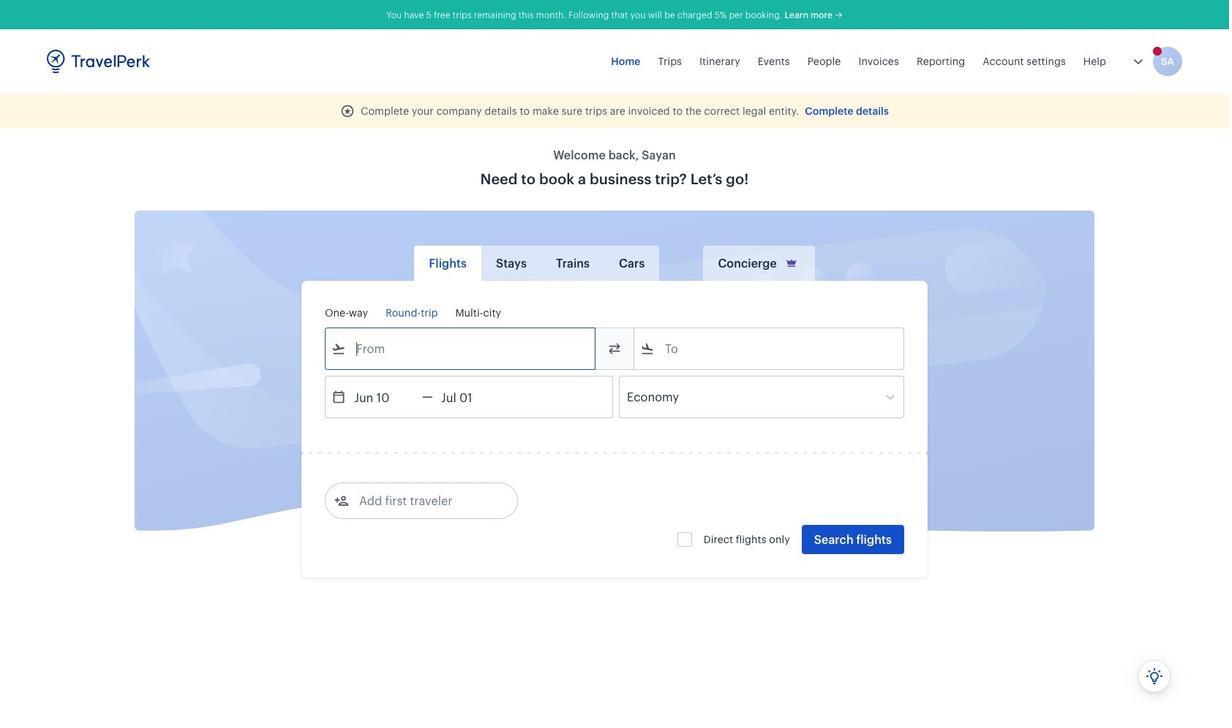 Task type: locate. For each thing, give the bounding box(es) containing it.
Add first traveler search field
[[349, 490, 501, 513]]

To search field
[[655, 337, 885, 361]]

From search field
[[346, 337, 576, 361]]



Task type: describe. For each thing, give the bounding box(es) containing it.
Return text field
[[433, 377, 509, 418]]

Depart text field
[[346, 377, 422, 418]]



Task type: vqa. For each thing, say whether or not it's contained in the screenshot.
move backward to switch to the previous month. icon
no



